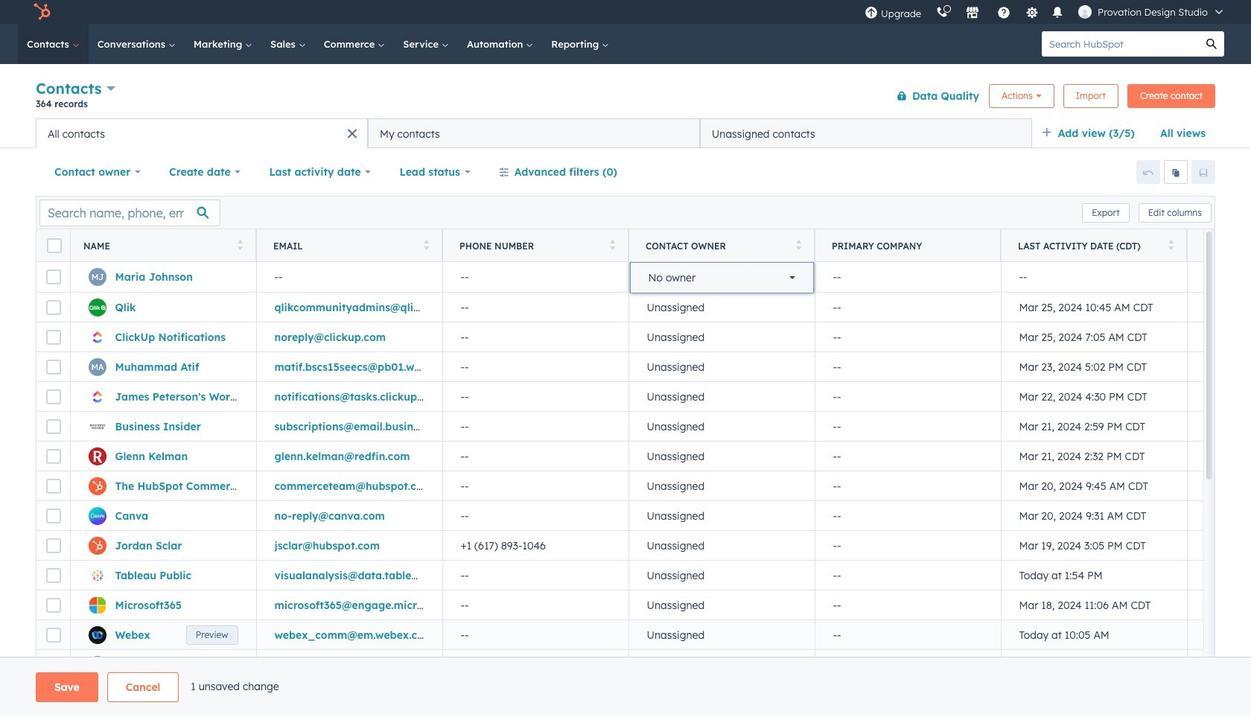 Task type: vqa. For each thing, say whether or not it's contained in the screenshot.
the top caret image
no



Task type: locate. For each thing, give the bounding box(es) containing it.
menu
[[857, 0, 1233, 24]]

Search HubSpot search field
[[1042, 31, 1199, 57]]

press to sort. image
[[237, 239, 243, 250], [610, 239, 615, 250], [796, 239, 801, 250], [1168, 239, 1174, 250]]

3 press to sort. image from the left
[[796, 239, 801, 250]]

banner
[[36, 76, 1215, 118]]

4 press to sort. image from the left
[[1168, 239, 1174, 250]]

marketplaces image
[[966, 7, 979, 20]]

Search name, phone, email addresses, or company search field
[[39, 199, 220, 226]]

3 press to sort. element from the left
[[610, 239, 615, 252]]

1 press to sort. image from the left
[[237, 239, 243, 250]]

press to sort. element
[[237, 239, 243, 252], [423, 239, 429, 252], [610, 239, 615, 252], [796, 239, 801, 252], [1168, 239, 1174, 252]]

james peterson image
[[1078, 5, 1092, 19]]

column header
[[815, 229, 1002, 262]]

4 press to sort. element from the left
[[796, 239, 801, 252]]

press to sort. image
[[423, 239, 429, 250]]



Task type: describe. For each thing, give the bounding box(es) containing it.
2 press to sort. image from the left
[[610, 239, 615, 250]]

1 press to sort. element from the left
[[237, 239, 243, 252]]

2 press to sort. element from the left
[[423, 239, 429, 252]]

5 press to sort. element from the left
[[1168, 239, 1174, 252]]

page section element
[[0, 672, 1251, 702]]



